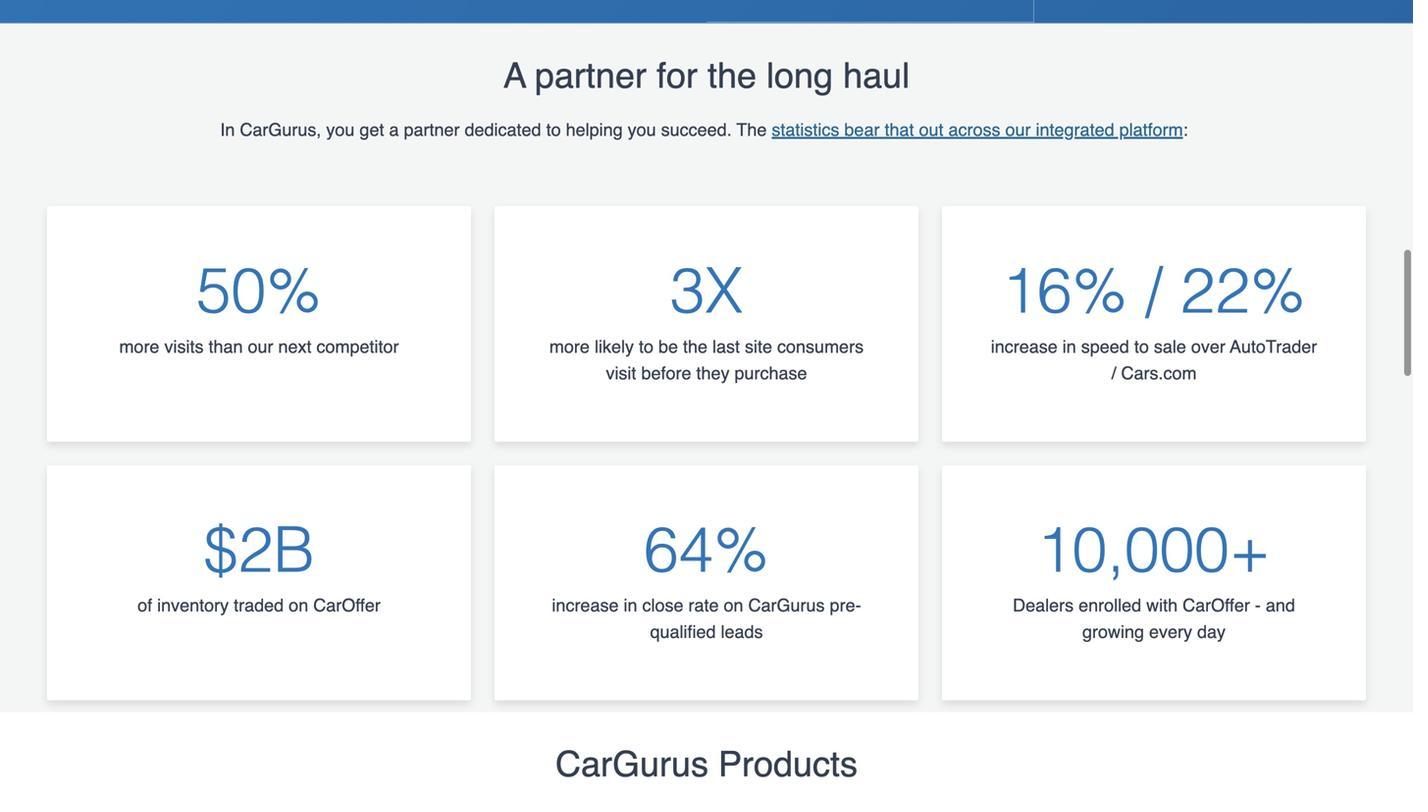 Task type: describe. For each thing, give the bounding box(es) containing it.
last
[[713, 337, 740, 357]]

close
[[643, 595, 684, 616]]

autotrader
[[1230, 337, 1318, 357]]

get
[[360, 120, 384, 140]]

out
[[919, 120, 944, 140]]

:
[[1184, 120, 1188, 140]]

purchase
[[735, 363, 808, 383]]

more for 3x
[[550, 337, 590, 357]]

22%
[[1181, 255, 1306, 327]]

caroffer inside '$2b of inventory traded on caroffer'
[[313, 595, 381, 616]]

1 vertical spatial partner
[[404, 120, 460, 140]]

on inside '$2b of inventory traded on caroffer'
[[289, 595, 308, 616]]

they
[[697, 363, 730, 383]]

1 horizontal spatial /
[[1146, 255, 1163, 327]]

cargurus,
[[240, 120, 321, 140]]

cargurus inside the 64% increase in close rate on cargurus pre- qualified leads
[[749, 595, 825, 616]]

increase inside 16% / 22% increase in speed to sale over autotrader / cars.com
[[991, 337, 1058, 357]]

visits
[[164, 337, 204, 357]]

sale
[[1154, 337, 1187, 357]]

cargurus products
[[556, 744, 858, 785]]

in inside 16% / 22% increase in speed to sale over autotrader / cars.com
[[1063, 337, 1077, 357]]

likely
[[595, 337, 634, 357]]

qualified
[[650, 622, 716, 642]]

in
[[220, 120, 235, 140]]

consumers
[[778, 337, 864, 357]]

10,000+
[[1038, 514, 1271, 586]]

competitor
[[317, 337, 399, 357]]

before
[[641, 363, 692, 383]]

statistics
[[772, 120, 840, 140]]

0 vertical spatial partner
[[535, 55, 647, 96]]

on inside the 64% increase in close rate on cargurus pre- qualified leads
[[724, 595, 744, 616]]

to inside 3x more likely to be the last site consumers visit before they purchase
[[639, 337, 654, 357]]

in inside the 64% increase in close rate on cargurus pre- qualified leads
[[624, 595, 638, 616]]

10,000+ dealers enrolled with caroffer - and growing every day
[[1013, 514, 1296, 642]]

enrolled
[[1079, 595, 1142, 616]]

50%
[[196, 255, 322, 327]]

site
[[745, 337, 773, 357]]

$2b
[[203, 514, 315, 586]]

cars.com
[[1122, 363, 1197, 383]]

64% increase in close rate on cargurus pre- qualified leads
[[552, 514, 862, 642]]

caroffer inside 10,000+ dealers enrolled with caroffer - and growing every day
[[1183, 595, 1251, 616]]

long
[[767, 55, 834, 96]]

more for 50%
[[119, 337, 159, 357]]

pre-
[[830, 595, 862, 616]]

traded
[[234, 595, 284, 616]]

with
[[1147, 595, 1178, 616]]

for
[[657, 55, 698, 96]]

a
[[503, 55, 526, 96]]



Task type: vqa. For each thing, say whether or not it's contained in the screenshot.
Purchase
yes



Task type: locate. For each thing, give the bounding box(es) containing it.
2 more from the left
[[550, 337, 590, 357]]

caroffer right traded
[[313, 595, 381, 616]]

partner
[[535, 55, 647, 96], [404, 120, 460, 140]]

visit
[[606, 363, 637, 383]]

the right be
[[683, 337, 708, 357]]

growing
[[1083, 622, 1145, 642]]

dealers
[[1013, 595, 1074, 616]]

dashboard image
[[0, 0, 707, 22]]

1 vertical spatial in
[[624, 595, 638, 616]]

1 horizontal spatial on
[[724, 595, 744, 616]]

0 horizontal spatial to
[[546, 120, 561, 140]]

haul
[[843, 55, 910, 96]]

you right helping at the top left of the page
[[628, 120, 656, 140]]

0 vertical spatial our
[[1006, 120, 1031, 140]]

the
[[737, 120, 767, 140]]

1 you from the left
[[326, 120, 355, 140]]

a
[[389, 120, 399, 140]]

0 horizontal spatial you
[[326, 120, 355, 140]]

next
[[278, 337, 312, 357]]

speed
[[1082, 337, 1130, 357]]

our
[[1006, 120, 1031, 140], [248, 337, 273, 357]]

0 vertical spatial in
[[1063, 337, 1077, 357]]

dedicated
[[465, 120, 541, 140]]

the inside 3x more likely to be the last site consumers visit before they purchase
[[683, 337, 708, 357]]

on
[[289, 595, 308, 616], [724, 595, 744, 616]]

bear
[[845, 120, 880, 140]]

1 vertical spatial the
[[683, 337, 708, 357]]

increase left close
[[552, 595, 619, 616]]

to left helping at the top left of the page
[[546, 120, 561, 140]]

3x more likely to be the last site consumers visit before they purchase
[[550, 255, 864, 383]]

partner right a
[[404, 120, 460, 140]]

0 horizontal spatial our
[[248, 337, 273, 357]]

our right across
[[1006, 120, 1031, 140]]

more left visits
[[119, 337, 159, 357]]

platform
[[1120, 120, 1184, 140]]

more
[[119, 337, 159, 357], [550, 337, 590, 357]]

1 horizontal spatial to
[[639, 337, 654, 357]]

0 horizontal spatial in
[[624, 595, 638, 616]]

1 horizontal spatial cargurus
[[749, 595, 825, 616]]

you left get
[[326, 120, 355, 140]]

2 you from the left
[[628, 120, 656, 140]]

1 horizontal spatial our
[[1006, 120, 1031, 140]]

leads
[[721, 622, 763, 642]]

day
[[1198, 622, 1226, 642]]

than
[[209, 337, 243, 357]]

1 horizontal spatial caroffer
[[1183, 595, 1251, 616]]

on up leads
[[724, 595, 744, 616]]

1 horizontal spatial increase
[[991, 337, 1058, 357]]

0 horizontal spatial more
[[119, 337, 159, 357]]

more inside the 50% more visits than our next competitor
[[119, 337, 159, 357]]

the
[[708, 55, 757, 96], [683, 337, 708, 357]]

increase inside the 64% increase in close rate on cargurus pre- qualified leads
[[552, 595, 619, 616]]

every
[[1150, 622, 1193, 642]]

be
[[659, 337, 678, 357]]

succeed.
[[661, 120, 732, 140]]

and
[[1266, 595, 1296, 616]]

0 horizontal spatial caroffer
[[313, 595, 381, 616]]

of
[[138, 595, 152, 616]]

64%
[[644, 514, 770, 586]]

1 vertical spatial increase
[[552, 595, 619, 616]]

50% more visits than our next competitor
[[119, 255, 399, 357]]

in cargurus, you get a partner dedicated to helping you succeed.  the statistics bear that out across our integrated platform :
[[220, 120, 1193, 140]]

0 vertical spatial cargurus
[[749, 595, 825, 616]]

helping
[[566, 120, 623, 140]]

to left be
[[639, 337, 654, 357]]

caroffer
[[313, 595, 381, 616], [1183, 595, 1251, 616]]

our left next on the left
[[248, 337, 273, 357]]

our inside the 50% more visits than our next competitor
[[248, 337, 273, 357]]

1 on from the left
[[289, 595, 308, 616]]

0 horizontal spatial cargurus
[[556, 744, 709, 785]]

cargurus
[[749, 595, 825, 616], [556, 744, 709, 785]]

2 caroffer from the left
[[1183, 595, 1251, 616]]

1 horizontal spatial you
[[628, 120, 656, 140]]

a partner for the long haul
[[503, 55, 910, 96]]

16% / 22% increase in speed to sale over autotrader / cars.com
[[991, 255, 1318, 383]]

increase
[[991, 337, 1058, 357], [552, 595, 619, 616]]

$2b of inventory traded on caroffer
[[138, 514, 381, 616]]

0 horizontal spatial on
[[289, 595, 308, 616]]

3x
[[670, 255, 743, 327]]

/ up sale
[[1146, 255, 1163, 327]]

in left speed
[[1063, 337, 1077, 357]]

statistics bear that out across our integrated platform link
[[772, 120, 1184, 140]]

1 vertical spatial /
[[1112, 363, 1117, 383]]

1 horizontal spatial partner
[[535, 55, 647, 96]]

over
[[1192, 337, 1226, 357]]

0 horizontal spatial /
[[1112, 363, 1117, 383]]

0 horizontal spatial partner
[[404, 120, 460, 140]]

that
[[885, 120, 914, 140]]

16%
[[1003, 255, 1128, 327]]

0 vertical spatial the
[[708, 55, 757, 96]]

to left sale
[[1135, 337, 1149, 357]]

to inside 16% / 22% increase in speed to sale over autotrader / cars.com
[[1135, 337, 1149, 357]]

2 on from the left
[[724, 595, 744, 616]]

across
[[949, 120, 1001, 140]]

you
[[326, 120, 355, 140], [628, 120, 656, 140]]

-
[[1255, 595, 1261, 616]]

inventory
[[157, 595, 229, 616]]

on right traded
[[289, 595, 308, 616]]

integrated
[[1036, 120, 1115, 140]]

in left close
[[624, 595, 638, 616]]

1 more from the left
[[119, 337, 159, 357]]

0 horizontal spatial increase
[[552, 595, 619, 616]]

2 horizontal spatial to
[[1135, 337, 1149, 357]]

/
[[1146, 255, 1163, 327], [1112, 363, 1117, 383]]

more inside 3x more likely to be the last site consumers visit before they purchase
[[550, 337, 590, 357]]

/ down speed
[[1112, 363, 1117, 383]]

0 vertical spatial /
[[1146, 255, 1163, 327]]

products
[[719, 744, 858, 785]]

1 vertical spatial our
[[248, 337, 273, 357]]

the right 'for'
[[708, 55, 757, 96]]

1 horizontal spatial in
[[1063, 337, 1077, 357]]

more left likely on the top left
[[550, 337, 590, 357]]

1 vertical spatial cargurus
[[556, 744, 709, 785]]

to
[[546, 120, 561, 140], [639, 337, 654, 357], [1135, 337, 1149, 357]]

in
[[1063, 337, 1077, 357], [624, 595, 638, 616]]

0 vertical spatial increase
[[991, 337, 1058, 357]]

1 horizontal spatial more
[[550, 337, 590, 357]]

rate
[[689, 595, 719, 616]]

1 caroffer from the left
[[313, 595, 381, 616]]

partner up helping at the top left of the page
[[535, 55, 647, 96]]

increase down 16%
[[991, 337, 1058, 357]]

caroffer up day
[[1183, 595, 1251, 616]]



